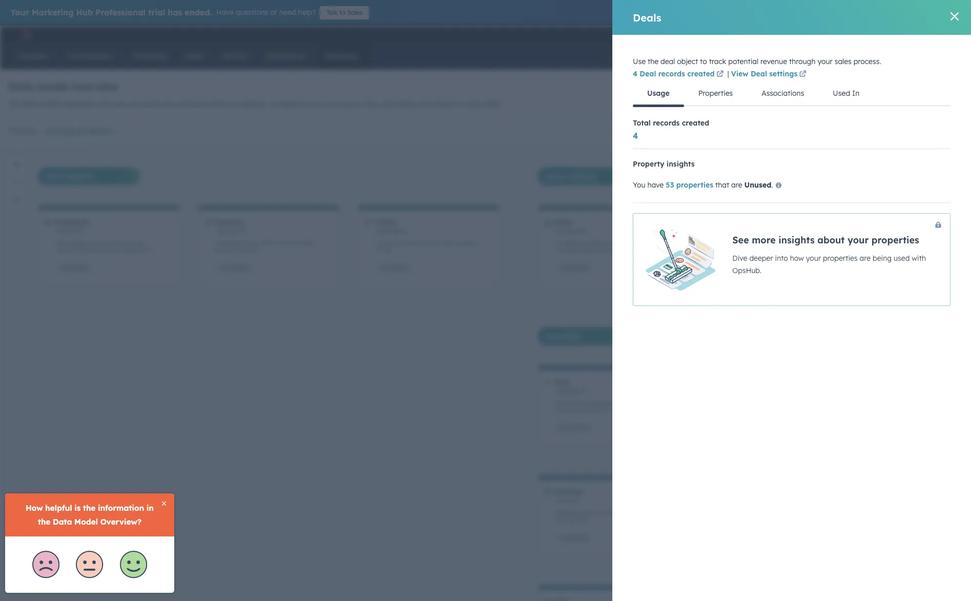 Task type: vqa. For each thing, say whether or not it's contained in the screenshot.
INSIGHTS within the checkbox
yes



Task type: locate. For each thing, give the bounding box(es) containing it.
settings image
[[875, 30, 884, 39]]

1 horizontal spatial with
[[912, 254, 927, 263]]

view details button down 'help.'
[[375, 263, 413, 273]]

0 horizontal spatial data
[[22, 99, 38, 109]]

properties right 53
[[677, 181, 714, 190]]

are inside dive deeper into how your properties are being used with opshub.
[[860, 254, 871, 263]]

are left being
[[860, 254, 871, 263]]

1 horizontal spatial revenue
[[761, 57, 788, 66]]

0 vertical spatial how
[[307, 99, 321, 109]]

has
[[168, 7, 182, 17]]

details
[[72, 265, 88, 271], [232, 265, 248, 271], [392, 265, 408, 271], [572, 265, 588, 271], [732, 265, 748, 271], [892, 265, 908, 271], [572, 425, 588, 431], [572, 535, 588, 541]]

viewing all objects button
[[37, 121, 125, 142]]

created left from
[[399, 240, 417, 246]]

0 horizontal spatial deals
[[555, 218, 572, 226]]

2 data from the left
[[210, 99, 226, 109]]

talk to sales
[[327, 9, 363, 16]]

2 horizontal spatial commonly
[[555, 248, 578, 254]]

use inside use quotes to share information and pricin
[[875, 240, 884, 246]]

or down people
[[228, 248, 233, 254]]

created down object at the right
[[688, 69, 715, 78]]

greg robinson image
[[914, 29, 923, 38]]

0 vertical spatial with
[[912, 254, 927, 263]]

deal down the use the deal object to track potential revenue through your sales process.
[[751, 69, 768, 78]]

2 vertical spatial 4
[[555, 228, 558, 234]]

or right accounts
[[116, 248, 121, 254]]

customers. inside the people you work with, commonly called leads or customers.
[[234, 248, 259, 254]]

used
[[894, 254, 910, 263], [586, 510, 596, 516]]

2 vertical spatial properties
[[824, 254, 858, 263]]

how inside dive deeper into how your properties are being used with opshub.
[[791, 254, 805, 263]]

0 vertical spatial track
[[710, 57, 727, 66]]

to right associated
[[814, 240, 819, 246]]

details down meetings are used to capture interactions with your customers.
[[572, 535, 588, 541]]

meetings inside meetings are used to capture interactions with your customers.
[[555, 510, 576, 516]]

view details down being
[[880, 265, 908, 271]]

to up opportunity.
[[609, 240, 613, 246]]

called
[[300, 240, 313, 246], [80, 248, 93, 254], [580, 248, 593, 254]]

2 work from the left
[[251, 240, 262, 246]]

to right object at the right
[[701, 57, 708, 66]]

records down object at the right
[[659, 69, 686, 78]]

the inside the people you work with, commonly called leads or customers.
[[215, 240, 223, 246]]

1 deal from the left
[[640, 69, 657, 78]]

help image
[[858, 30, 867, 39]]

the
[[8, 99, 20, 109], [55, 240, 63, 246], [215, 240, 223, 246], [375, 240, 383, 246], [555, 240, 563, 246]]

details down the businesses
[[72, 265, 88, 271]]

the inside the revenue connected to a company, which is commonly called an opportunity.
[[555, 240, 563, 246]]

0 records down the calls
[[555, 388, 579, 394]]

report
[[434, 99, 455, 109]]

the for the businesses you work with, which are commonly called accounts or organizations.
[[55, 240, 63, 246]]

your inside capture phone calls between you and your customer and log them to a record's timeline.
[[642, 400, 652, 406]]

calling icon button
[[811, 27, 828, 41]]

help button
[[854, 26, 871, 42]]

1
[[55, 228, 58, 234]]

you inside the businesses you work with, which are commonly called accounts or organizations.
[[90, 240, 98, 246]]

0 horizontal spatial with,
[[112, 240, 123, 246]]

2 which from the left
[[643, 240, 656, 246]]

2 horizontal spatial properties
[[872, 234, 920, 246]]

view details button for contacts
[[215, 263, 253, 273]]

products
[[767, 240, 787, 246]]

1 vertical spatial customers.
[[566, 517, 591, 523]]

with down use quotes to share information and pricin
[[912, 254, 927, 263]]

use quotes to share information and pricin
[[875, 240, 972, 254]]

view down 4 records link
[[560, 265, 571, 271]]

properties link
[[684, 81, 748, 106]]

3 records link
[[215, 228, 239, 234]]

view down customer
[[560, 425, 571, 431]]

to inside the deals "dialog"
[[701, 57, 708, 66]]

to up quote.
[[748, 240, 752, 246]]

records up meetings are used to capture interactions with your customers.
[[560, 498, 578, 504]]

close image
[[951, 12, 959, 21]]

used left capture at bottom
[[586, 510, 596, 516]]

the down "data"
[[8, 99, 20, 109]]

0 horizontal spatial work
[[100, 240, 111, 246]]

customers. inside meetings are used to capture interactions with your customers.
[[566, 517, 591, 523]]

data down "data"
[[22, 99, 38, 109]]

1 vertical spatial used
[[586, 510, 596, 516]]

automate,
[[382, 99, 417, 109]]

the for the issues created from a customer's request for help.
[[375, 240, 383, 246]]

view down being
[[880, 265, 891, 271]]

fit view image
[[13, 197, 19, 202]]

0 vertical spatial 0 records
[[715, 228, 738, 234]]

the inside the businesses you work with, which are commonly called accounts or organizations.
[[55, 240, 63, 246]]

1 vertical spatial how
[[791, 254, 805, 263]]

1 horizontal spatial called
[[300, 240, 313, 246]]

1 vertical spatial with
[[651, 510, 660, 516]]

and right store
[[163, 99, 176, 109]]

tab list
[[633, 81, 951, 107]]

2 vertical spatial 0 records
[[555, 498, 578, 504]]

view details for deals
[[560, 265, 588, 271]]

sales
[[347, 9, 363, 16]]

view details for tickets
[[380, 265, 408, 271]]

use left quotes on the right of page
[[875, 240, 884, 246]]

pricin
[[959, 240, 972, 246]]

properties for dive deeper into how your properties are being used with opshub.
[[824, 254, 858, 263]]

created inside total records created 4
[[682, 118, 710, 128]]

0 horizontal spatial the
[[101, 99, 112, 109]]

created inside the issues created from a customer's request for help.
[[399, 240, 417, 246]]

0 horizontal spatial revenue
[[564, 240, 582, 246]]

your inside dive deeper into how your properties are being used with opshub.
[[807, 254, 822, 263]]

0 horizontal spatial track
[[710, 57, 727, 66]]

1 horizontal spatial link opens in a new window image
[[800, 71, 807, 78]]

created
[[688, 69, 715, 78], [682, 118, 710, 128], [399, 240, 417, 246]]

0 vertical spatial deal
[[661, 57, 676, 66]]

1 horizontal spatial properties
[[824, 254, 858, 263]]

insights up "into"
[[779, 234, 815, 246]]

view details for contacts
[[220, 265, 248, 271]]

0 vertical spatial used
[[894, 254, 910, 263]]

and
[[163, 99, 176, 109], [419, 99, 432, 109], [949, 240, 958, 246], [631, 400, 640, 406], [577, 408, 586, 414]]

the up "4 deal records created"
[[648, 57, 659, 66]]

which up organizations. at the top left of page
[[124, 240, 137, 246]]

revenue up view deal settings link on the top right
[[761, 57, 788, 66]]

with, right people
[[263, 240, 274, 246]]

work inside the businesses you work with, which are commonly called accounts or organizations.
[[100, 240, 111, 246]]

3
[[215, 228, 218, 234]]

use inside use line items to track products associated to a deal or quote.
[[715, 240, 724, 246]]

use left line at the top of the page
[[715, 240, 724, 246]]

2 vertical spatial created
[[399, 240, 417, 246]]

deal for 4
[[640, 69, 657, 78]]

deals
[[633, 11, 662, 24], [555, 218, 572, 226]]

link opens in a new window image
[[717, 69, 724, 81], [800, 71, 807, 78]]

0 horizontal spatial commonly
[[55, 248, 78, 254]]

1 horizontal spatial insights
[[779, 234, 815, 246]]

you left import,
[[323, 99, 335, 109]]

how right "into"
[[791, 254, 805, 263]]

properties inside dive deeper into how your properties are being used with opshub.
[[824, 254, 858, 263]]

2 with, from the left
[[263, 240, 274, 246]]

called inside the people you work with, commonly called leads or customers.
[[300, 240, 313, 246]]

None checkbox
[[633, 213, 951, 306]]

0 horizontal spatial properties
[[677, 181, 714, 190]]

notifications button
[[888, 26, 906, 42]]

records
[[659, 69, 686, 78], [653, 118, 680, 128], [219, 228, 239, 234], [379, 228, 399, 234], [560, 228, 579, 234], [720, 228, 738, 234], [560, 388, 579, 394], [560, 498, 578, 504]]

track up "|"
[[710, 57, 727, 66]]

items
[[734, 240, 746, 246]]

link opens in a new window image
[[800, 69, 807, 81], [717, 71, 724, 78]]

deal down line at the top of the page
[[719, 247, 729, 253]]

people
[[224, 240, 240, 246]]

0 horizontal spatial called
[[80, 248, 93, 254]]

being
[[873, 254, 892, 263]]

0 horizontal spatial deal
[[661, 57, 676, 66]]

tab list containing usage
[[633, 81, 951, 107]]

2 records link
[[375, 228, 399, 234]]

view details down dive on the top right of page
[[720, 265, 748, 271]]

to
[[340, 9, 346, 16], [701, 57, 708, 66], [748, 240, 752, 246], [814, 240, 819, 246], [609, 240, 613, 246], [902, 240, 906, 246], [609, 408, 613, 414], [598, 510, 602, 516]]

are left capture at bottom
[[577, 510, 584, 516]]

are up organizations. at the top left of page
[[138, 240, 146, 246]]

record's
[[619, 408, 637, 414]]

commonly
[[275, 240, 298, 246], [55, 248, 78, 254], [555, 248, 578, 254]]

quote.
[[736, 247, 751, 253]]

details for meetings
[[572, 535, 588, 541]]

with inside meetings are used to capture interactions with your customers.
[[651, 510, 660, 516]]

the left the way
[[101, 99, 112, 109]]

model
[[37, 80, 68, 93], [40, 99, 61, 109]]

track up deeper in the right of the page
[[754, 240, 765, 246]]

1 horizontal spatial with,
[[263, 240, 274, 246]]

deal
[[661, 57, 676, 66], [719, 247, 729, 253]]

1 vertical spatial track
[[754, 240, 765, 246]]

.
[[772, 181, 774, 190]]

1 horizontal spatial deals
[[633, 11, 662, 24]]

about
[[818, 234, 845, 246]]

line
[[725, 240, 733, 246]]

a inside the issues created from a customer's request for help.
[[430, 240, 433, 246]]

view down 'help.'
[[380, 265, 391, 271]]

1 vertical spatial 4
[[633, 131, 639, 141]]

1 horizontal spatial deal
[[719, 247, 729, 253]]

and left pricin
[[949, 240, 958, 246]]

view for contacts
[[220, 265, 231, 271]]

revenue
[[761, 57, 788, 66], [564, 240, 582, 246]]

2 horizontal spatial called
[[580, 248, 593, 254]]

you right people
[[241, 240, 249, 246]]

with, inside the people you work with, commonly called leads or customers.
[[263, 240, 274, 246]]

you
[[129, 99, 142, 109], [323, 99, 335, 109], [90, 240, 98, 246], [241, 240, 249, 246], [622, 400, 630, 406]]

or down line at the top of the page
[[730, 247, 735, 253]]

tickets
[[375, 218, 397, 226]]

view details for meetings
[[560, 535, 588, 541]]

use for use line items to track products associated to a deal or quote.
[[715, 240, 724, 246]]

details down log
[[572, 425, 588, 431]]

1 which from the left
[[124, 240, 137, 246]]

view details down leads
[[220, 265, 248, 271]]

with, inside the businesses you work with, which are commonly called accounts or organizations.
[[112, 240, 123, 246]]

none checkbox containing see more insights about your properties
[[633, 213, 951, 306]]

0 horizontal spatial used
[[586, 510, 596, 516]]

use for use the deal object to track potential revenue through your sales process.
[[633, 57, 646, 66]]

details down connected
[[572, 265, 588, 271]]

0 records up line at the top of the page
[[715, 228, 738, 234]]

records down tickets
[[379, 228, 399, 234]]

details for contacts
[[232, 265, 248, 271]]

your
[[818, 57, 833, 66], [467, 99, 483, 109], [848, 234, 869, 246], [807, 254, 822, 263], [642, 400, 652, 406], [555, 517, 565, 523]]

0 records up meetings are used to capture interactions with your customers.
[[555, 498, 578, 504]]

a inside capture phone calls between you and your customer and log them to a record's timeline.
[[615, 408, 618, 414]]

leads
[[215, 248, 227, 254]]

0 vertical spatial properties
[[677, 181, 714, 190]]

0 records
[[715, 228, 738, 234], [555, 388, 579, 394], [555, 498, 578, 504]]

2 deal from the left
[[751, 69, 768, 78]]

a left quote.
[[715, 247, 718, 253]]

and inside use quotes to share information and pricin
[[949, 240, 958, 246]]

4 deal records created link
[[633, 69, 726, 81]]

1 vertical spatial insights
[[779, 234, 815, 246]]

or inside the businesses you work with, which are commonly called accounts or organizations.
[[116, 248, 121, 254]]

1 horizontal spatial customers.
[[566, 517, 591, 523]]

0 horizontal spatial deal
[[640, 69, 657, 78]]

revenue inside the revenue connected to a company, which is commonly called an opportunity.
[[564, 240, 582, 246]]

deal for view
[[751, 69, 768, 78]]

link opens in a new window image inside '4 deal records created' link
[[717, 71, 724, 78]]

between
[[601, 400, 621, 406]]

1 horizontal spatial commonly
[[275, 240, 298, 246]]

meetings
[[555, 488, 583, 496], [555, 510, 576, 516]]

called inside the revenue connected to a company, which is commonly called an opportunity.
[[580, 248, 593, 254]]

1 vertical spatial deal
[[719, 247, 729, 253]]

created for from
[[399, 240, 417, 246]]

used down quotes on the right of page
[[894, 254, 910, 263]]

timeline.
[[638, 408, 657, 414]]

view down the businesses
[[60, 265, 71, 271]]

1 vertical spatial revenue
[[564, 240, 582, 246]]

view details down customer
[[560, 425, 588, 431]]

view details button for tickets
[[375, 263, 413, 273]]

revenue inside the deals "dialog"
[[761, 57, 788, 66]]

insights up 53
[[667, 159, 695, 169]]

interactions
[[623, 510, 649, 516]]

view details down 'help.'
[[380, 265, 408, 271]]

with, up accounts
[[112, 240, 123, 246]]

1 horizontal spatial used
[[894, 254, 910, 263]]

2 records
[[375, 228, 399, 234]]

unused
[[745, 181, 772, 190]]

0 vertical spatial meetings
[[555, 488, 583, 496]]

view down meetings are used to capture interactions with your customers.
[[560, 535, 571, 541]]

0 horizontal spatial with
[[651, 510, 660, 516]]

to down between
[[609, 408, 613, 414]]

to inside the revenue connected to a company, which is commonly called an opportunity.
[[609, 240, 613, 246]]

meetings left capture at bottom
[[555, 510, 576, 516]]

usage link
[[633, 81, 684, 107]]

0 vertical spatial revenue
[[761, 57, 788, 66]]

link opens in a new window image left "|"
[[717, 71, 724, 78]]

created for 4
[[682, 118, 710, 128]]

in
[[228, 99, 234, 109]]

view details down the businesses
[[60, 265, 88, 271]]

to left share
[[902, 240, 906, 246]]

0 vertical spatial insights
[[667, 159, 695, 169]]

way
[[114, 99, 127, 109]]

property insights
[[633, 159, 695, 169]]

created down 'properties' link
[[682, 118, 710, 128]]

data left in
[[210, 99, 226, 109]]

impacts
[[277, 99, 305, 109]]

track inside the deals "dialog"
[[710, 57, 727, 66]]

1 horizontal spatial use
[[715, 240, 724, 246]]

objects
[[86, 127, 112, 136]]

track
[[710, 57, 727, 66], [754, 240, 765, 246]]

link opens in a new window image down through
[[800, 69, 807, 81]]

properties down about
[[824, 254, 858, 263]]

the
[[648, 57, 659, 66], [101, 99, 112, 109]]

revenue down 4 records link
[[564, 240, 582, 246]]

link opens in a new window image left "|"
[[717, 69, 724, 81]]

with right the interactions
[[651, 510, 660, 516]]

deal up "4 deal records created"
[[661, 57, 676, 66]]

settings link
[[873, 28, 886, 39]]

opshub.
[[733, 266, 762, 275]]

0 vertical spatial 4
[[633, 69, 638, 78]]

details down 'help.'
[[392, 265, 408, 271]]

overview
[[72, 80, 118, 93]]

1 vertical spatial properties
[[872, 234, 920, 246]]

the down 4 records link
[[555, 240, 563, 246]]

work inside the people you work with, commonly called leads or customers.
[[251, 240, 262, 246]]

2 vertical spatial 0
[[555, 498, 558, 504]]

0 horizontal spatial insights
[[667, 159, 695, 169]]

view left opshub.
[[720, 265, 731, 271]]

the for the revenue connected to a company, which is commonly called an opportunity.
[[555, 240, 563, 246]]

1 horizontal spatial how
[[791, 254, 805, 263]]

with, for contacts
[[263, 240, 274, 246]]

data model overview
[[8, 80, 118, 93]]

through
[[790, 57, 816, 66]]

view details for calls
[[560, 425, 588, 431]]

view details button down meetings are used to capture interactions with your customers.
[[555, 533, 593, 543]]

view down potential
[[732, 69, 749, 78]]

filter by:
[[8, 126, 37, 135]]

0 vertical spatial deals
[[633, 11, 662, 24]]

the for the data model represents the way you store and structure data in hubspot. it impacts how you import, view, automate, and report on your data.
[[8, 99, 20, 109]]

music button
[[908, 26, 958, 42]]

marketing
[[32, 7, 74, 17]]

to inside button
[[340, 9, 346, 16]]

the up for
[[375, 240, 383, 246]]

view details button down quote.
[[715, 263, 753, 273]]

commonly inside the businesses you work with, which are commonly called accounts or organizations.
[[55, 248, 78, 254]]

by:
[[27, 126, 37, 135]]

talk to sales button
[[320, 6, 369, 19]]

0 vertical spatial customers.
[[234, 248, 259, 254]]

quotes
[[885, 240, 900, 246]]

organizations.
[[122, 248, 154, 254]]

1 horizontal spatial which
[[643, 240, 656, 246]]

or left need
[[270, 8, 277, 17]]

you up "record's"
[[622, 400, 630, 406]]

use for use quotes to share information and pricin
[[875, 240, 884, 246]]

how right impacts
[[307, 99, 321, 109]]

view for companies
[[60, 265, 71, 271]]

deal inside use line items to track products associated to a deal or quote.
[[719, 247, 729, 253]]

1 work from the left
[[100, 240, 111, 246]]

1 horizontal spatial data
[[210, 99, 226, 109]]

which inside the businesses you work with, which are commonly called accounts or organizations.
[[124, 240, 137, 246]]

Search HubSpot search field
[[828, 47, 953, 65]]

1 with, from the left
[[112, 240, 123, 246]]

menu
[[769, 26, 959, 42]]

to inside meetings are used to capture interactions with your customers.
[[598, 510, 602, 516]]

0 horizontal spatial customers.
[[234, 248, 259, 254]]

0 horizontal spatial link opens in a new window image
[[717, 71, 724, 78]]

0 horizontal spatial which
[[124, 240, 137, 246]]

view details down meetings are used to capture interactions with your customers.
[[560, 535, 588, 541]]

view details for companies
[[60, 265, 88, 271]]

upgrade image
[[770, 30, 779, 39]]

calling icon image
[[815, 30, 824, 39]]

1 vertical spatial meetings
[[555, 510, 576, 516]]

work right people
[[251, 240, 262, 246]]

1 record link
[[55, 228, 76, 234]]

have
[[648, 181, 664, 190]]

2 horizontal spatial use
[[875, 240, 884, 246]]

1 vertical spatial created
[[682, 118, 710, 128]]

view details button down customer
[[555, 423, 593, 433]]

view details down connected
[[560, 265, 588, 271]]

deals inside "dialog"
[[633, 11, 662, 24]]

records right total
[[653, 118, 680, 128]]

properties up being
[[872, 234, 920, 246]]

1 horizontal spatial the
[[648, 57, 659, 66]]

capture
[[555, 400, 573, 406]]

1 horizontal spatial deal
[[751, 69, 768, 78]]

2
[[375, 228, 378, 234]]

with, for companies
[[112, 240, 123, 246]]

used in link
[[819, 81, 874, 106]]

connected
[[584, 240, 607, 246]]

view details button
[[55, 263, 93, 273], [215, 263, 253, 273], [375, 263, 413, 273], [555, 263, 593, 273], [715, 263, 753, 273], [875, 263, 913, 273], [555, 423, 593, 433], [555, 533, 593, 543]]

share
[[908, 240, 920, 246]]

0 horizontal spatial use
[[633, 57, 646, 66]]

you up accounts
[[90, 240, 98, 246]]

use up "4 deal records created"
[[633, 57, 646, 66]]

1 horizontal spatial work
[[251, 240, 262, 246]]

0 vertical spatial the
[[648, 57, 659, 66]]

meetings up meetings are used to capture interactions with your customers.
[[555, 488, 583, 496]]

1 horizontal spatial track
[[754, 240, 765, 246]]

the inside the issues created from a customer's request for help.
[[375, 240, 383, 246]]

details down quotes on the right of page
[[892, 265, 908, 271]]

to left capture at bottom
[[598, 510, 602, 516]]

which left is
[[643, 240, 656, 246]]

use inside the deals "dialog"
[[633, 57, 646, 66]]



Task type: describe. For each thing, give the bounding box(es) containing it.
customer
[[555, 408, 576, 414]]

records up the revenue connected to a company, which is commonly called an opportunity.
[[560, 228, 579, 234]]

structure
[[178, 99, 208, 109]]

and down phone
[[577, 408, 586, 414]]

or inside use line items to track products associated to a deal or quote.
[[730, 247, 735, 253]]

view details button for calls
[[555, 423, 593, 433]]

upgrade
[[781, 31, 809, 39]]

4 records link
[[555, 228, 579, 234]]

details for companies
[[72, 265, 88, 271]]

called inside the businesses you work with, which are commonly called accounts or organizations.
[[80, 248, 93, 254]]

none checkbox inside the deals "dialog"
[[633, 213, 951, 306]]

all
[[75, 127, 84, 136]]

capture
[[604, 510, 621, 516]]

track inside use line items to track products associated to a deal or quote.
[[754, 240, 765, 246]]

you inside the people you work with, commonly called leads or customers.
[[241, 240, 249, 246]]

total records created 4
[[633, 118, 710, 141]]

marketplaces image
[[836, 30, 846, 39]]

capture phone calls between you and your customer and log them to a record's timeline.
[[555, 400, 657, 414]]

that
[[716, 181, 730, 190]]

properties
[[699, 89, 733, 98]]

professional
[[96, 7, 146, 17]]

4 deal records created
[[633, 69, 715, 78]]

information
[[922, 240, 948, 246]]

associations link
[[748, 81, 819, 106]]

records down the calls
[[560, 388, 579, 394]]

the businesses you work with, which are commonly called accounts or organizations.
[[55, 240, 154, 254]]

view details button for meetings
[[555, 533, 593, 543]]

0 records link
[[555, 388, 579, 394]]

dive
[[733, 254, 748, 263]]

need
[[279, 8, 296, 17]]

view inside the deals "dialog"
[[732, 69, 749, 78]]

view details button down quotes on the right of page
[[875, 263, 913, 273]]

import,
[[337, 99, 361, 109]]

request
[[461, 240, 478, 246]]

properties for see more insights about your properties
[[872, 234, 920, 246]]

view,
[[363, 99, 380, 109]]

3 records
[[215, 228, 239, 234]]

businesses
[[64, 240, 89, 246]]

log
[[588, 408, 594, 414]]

usage
[[648, 89, 670, 98]]

1 vertical spatial deals
[[555, 218, 572, 226]]

see
[[733, 234, 750, 246]]

dive deeper into how your properties are being used with opshub.
[[733, 254, 927, 275]]

work for companies
[[100, 240, 111, 246]]

used inside dive deeper into how your properties are being used with opshub.
[[894, 254, 910, 263]]

is
[[657, 240, 660, 246]]

1 data from the left
[[22, 99, 38, 109]]

tab list inside the deals "dialog"
[[633, 81, 951, 107]]

are inside the businesses you work with, which are commonly called accounts or organizations.
[[138, 240, 146, 246]]

1 vertical spatial model
[[40, 99, 61, 109]]

an
[[594, 248, 600, 254]]

your inside meetings are used to capture interactions with your customers.
[[555, 517, 565, 523]]

link opens in a new window image inside view deal settings link
[[800, 71, 807, 78]]

data.
[[485, 99, 502, 109]]

view details button for deals
[[555, 263, 593, 273]]

the data model represents the way you store and structure data in hubspot. it impacts how you import, view, automate, and report on your data.
[[8, 99, 502, 109]]

|
[[726, 69, 732, 78]]

you inside capture phone calls between you and your customer and log them to a record's timeline.
[[622, 400, 630, 406]]

commonly inside the revenue connected to a company, which is commonly called an opportunity.
[[555, 248, 578, 254]]

and up "record's"
[[631, 400, 640, 406]]

view for meetings
[[560, 535, 571, 541]]

you right the way
[[129, 99, 142, 109]]

questions
[[236, 8, 268, 17]]

store
[[144, 99, 161, 109]]

to inside capture phone calls between you and your customer and log them to a record's timeline.
[[609, 408, 613, 414]]

work for contacts
[[251, 240, 262, 246]]

details for tickets
[[392, 265, 408, 271]]

help.
[[383, 248, 393, 254]]

calls
[[555, 378, 570, 386]]

details down dive on the top right of page
[[732, 265, 748, 271]]

hubspot link
[[12, 28, 38, 40]]

phone
[[574, 400, 589, 406]]

view for calls
[[560, 425, 571, 431]]

with inside dive deeper into how your properties are being used with opshub.
[[912, 254, 927, 263]]

you have 53 properties that are unused .
[[633, 181, 774, 190]]

records down 'contacts'
[[219, 228, 239, 234]]

from
[[418, 240, 429, 246]]

hubspot image
[[18, 28, 31, 40]]

view details button for companies
[[55, 263, 93, 273]]

0 vertical spatial model
[[37, 80, 68, 93]]

the for the people you work with, commonly called leads or customers.
[[215, 240, 223, 246]]

1 vertical spatial the
[[101, 99, 112, 109]]

view for deals
[[560, 265, 571, 271]]

deals dialog
[[613, 0, 972, 602]]

company,
[[619, 240, 641, 246]]

into
[[776, 254, 789, 263]]

zoom in image
[[13, 162, 19, 168]]

contacts
[[214, 218, 243, 226]]

0 horizontal spatial how
[[307, 99, 321, 109]]

notifications image
[[892, 30, 901, 39]]

trial
[[148, 7, 165, 17]]

meetings for meetings
[[555, 488, 583, 496]]

4 inside total records created 4
[[633, 131, 639, 141]]

53
[[666, 181, 675, 190]]

sales
[[835, 57, 852, 66]]

1 vertical spatial 0 records
[[555, 388, 579, 394]]

data
[[8, 80, 33, 93]]

details for calls
[[572, 425, 588, 431]]

see more insights about your properties
[[733, 234, 920, 246]]

and left report
[[419, 99, 432, 109]]

records up line at the top of the page
[[720, 228, 738, 234]]

are right that
[[732, 181, 743, 190]]

a inside use line items to track products associated to a deal or quote.
[[715, 247, 718, 253]]

insights inside option
[[779, 234, 815, 246]]

close image
[[947, 9, 955, 17]]

talk
[[327, 9, 338, 16]]

4 for 4 deal records created
[[633, 69, 638, 78]]

you
[[633, 181, 646, 190]]

represents
[[63, 99, 99, 109]]

0 vertical spatial created
[[688, 69, 715, 78]]

are inside meetings are used to capture interactions with your customers.
[[577, 510, 584, 516]]

1 vertical spatial 0
[[555, 388, 558, 394]]

4 link
[[633, 131, 639, 141]]

in
[[853, 89, 860, 98]]

commonly inside the people you work with, commonly called leads or customers.
[[275, 240, 298, 246]]

details for deals
[[572, 265, 588, 271]]

on
[[457, 99, 465, 109]]

the inside the deals "dialog"
[[648, 57, 659, 66]]

used in
[[833, 89, 860, 98]]

or inside the people you work with, commonly called leads or customers.
[[228, 248, 233, 254]]

potential
[[729, 57, 759, 66]]

0 vertical spatial 0
[[715, 228, 718, 234]]

the issues created from a customer's request for help.
[[375, 240, 478, 254]]

property
[[633, 159, 665, 169]]

more
[[752, 234, 776, 246]]

menu containing music
[[769, 26, 959, 42]]

or inside your marketing hub professional trial has ended. have questions or need help?
[[270, 8, 277, 17]]

total
[[633, 118, 651, 128]]

1 horizontal spatial link opens in a new window image
[[800, 69, 807, 81]]

view for tickets
[[380, 265, 391, 271]]

meetings for meetings are used to capture interactions with your customers.
[[555, 510, 576, 516]]

to inside use quotes to share information and pricin
[[902, 240, 906, 246]]

4 records
[[555, 228, 579, 234]]

viewing all objects
[[44, 127, 112, 136]]

records inside total records created 4
[[653, 118, 680, 128]]

used inside meetings are used to capture interactions with your customers.
[[586, 510, 596, 516]]

have
[[216, 8, 234, 17]]

4 for 4 records
[[555, 228, 558, 234]]

accounts
[[94, 248, 115, 254]]

0 horizontal spatial link opens in a new window image
[[717, 69, 724, 81]]

it
[[269, 99, 275, 109]]

which inside the revenue connected to a company, which is commonly called an opportunity.
[[643, 240, 656, 246]]

deal inside "dialog"
[[661, 57, 676, 66]]

companies
[[54, 218, 90, 226]]

a inside the revenue connected to a company, which is commonly called an opportunity.
[[615, 240, 618, 246]]

hub
[[76, 7, 93, 17]]



